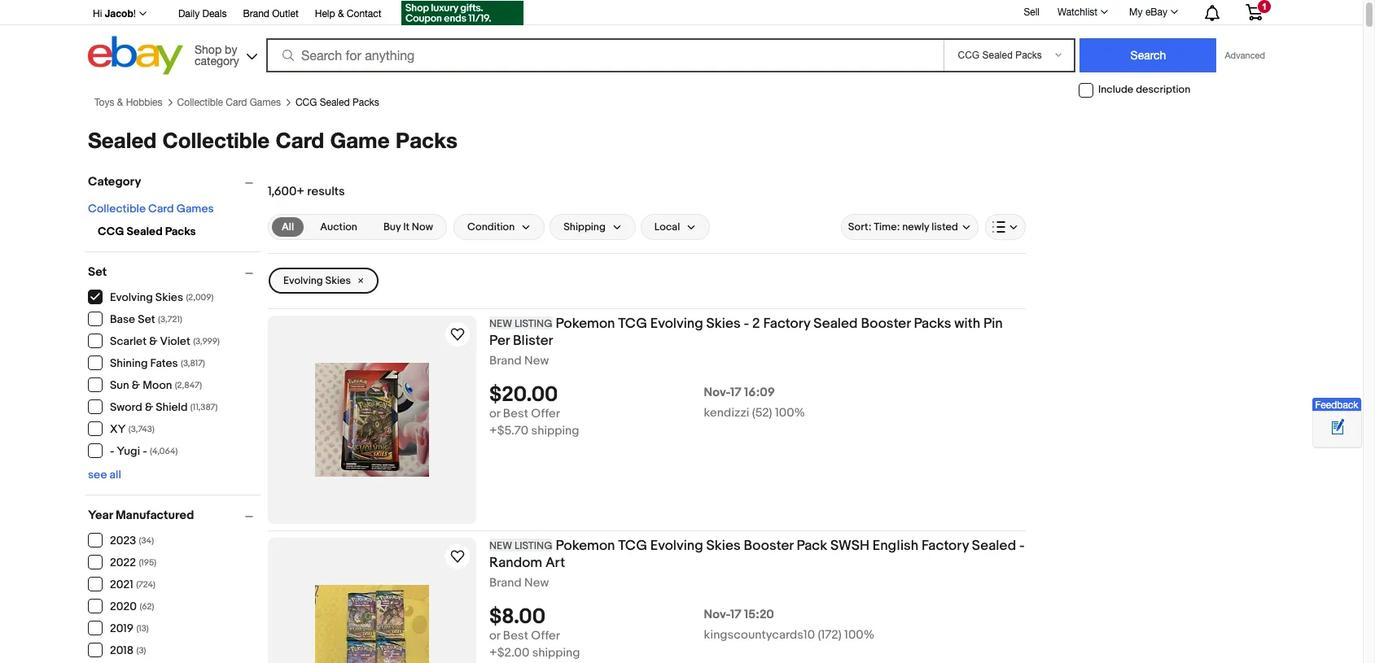 Task type: locate. For each thing, give the bounding box(es) containing it.
time:
[[874, 221, 900, 234]]

1 vertical spatial or
[[489, 629, 500, 644]]

1 vertical spatial ccg
[[98, 225, 124, 239]]

17 inside nov-17 16:09 or best offer
[[731, 385, 742, 401]]

collectible card games down category
[[177, 97, 281, 108]]

(11,387)
[[190, 403, 218, 413]]

17 inside nov-17 15:20 or best offer
[[731, 608, 742, 623]]

2 vertical spatial brand
[[489, 576, 522, 591]]

1 vertical spatial shipping
[[532, 646, 580, 661]]

2 best from the top
[[503, 629, 529, 644]]

2 vertical spatial card
[[148, 202, 174, 216]]

0 vertical spatial tcg
[[618, 316, 648, 332]]

ccg sealed packs link
[[296, 97, 379, 108]]

main content
[[268, 167, 1026, 664]]

packs up game
[[353, 97, 379, 108]]

kendizzi (52) 100% +$5.70 shipping
[[489, 406, 806, 439]]

listing for $8.00
[[515, 540, 553, 553]]

1 vertical spatial booster
[[744, 538, 794, 555]]

2 17 from the top
[[731, 608, 742, 623]]

factory right 2
[[763, 316, 811, 332]]

1 horizontal spatial 100%
[[845, 628, 875, 643]]

sealed
[[320, 97, 350, 108], [88, 128, 157, 153], [127, 225, 163, 239], [814, 316, 858, 332], [972, 538, 1017, 555]]

tcg
[[618, 316, 648, 332], [618, 538, 648, 555]]

new up per
[[489, 318, 512, 331]]

1 vertical spatial brand
[[489, 353, 522, 369]]

it
[[403, 221, 410, 234]]

(195)
[[139, 558, 156, 569]]

factory right english
[[922, 538, 969, 555]]

& inside help & contact link
[[338, 8, 344, 20]]

0 vertical spatial 17
[[731, 385, 742, 401]]

now
[[412, 221, 433, 234]]

collectible card games link down category dropdown button
[[88, 202, 214, 216]]

2 brand new from the top
[[489, 576, 549, 591]]

0 vertical spatial offer
[[531, 406, 560, 422]]

shipping
[[564, 221, 606, 234]]

kingscountycards10 (172) 100% +$2.00 shipping
[[489, 628, 875, 661]]

listing for $20.00
[[515, 318, 553, 331]]

0 vertical spatial nov-
[[704, 385, 731, 401]]

nov- left the 15:20
[[704, 608, 731, 623]]

sell link
[[1017, 6, 1047, 18]]

evolving inside pokemon tcg evolving skies - 2 factory sealed booster packs with pin per blister
[[651, 316, 704, 332]]

1 vertical spatial collectible card games link
[[88, 202, 214, 216]]

best inside nov-17 15:20 or best offer
[[503, 629, 529, 644]]

2 offer from the top
[[531, 629, 560, 644]]

offer
[[531, 406, 560, 422], [531, 629, 560, 644]]

1 17 from the top
[[731, 385, 742, 401]]

brand new down random
[[489, 576, 549, 591]]

packs left with
[[914, 316, 952, 332]]

watch pokemon tcg evolving skies - 2 factory sealed booster packs with pin per blister image
[[448, 325, 468, 344]]

ccg sealed packs up game
[[296, 97, 379, 108]]

collectible down the category
[[88, 202, 146, 216]]

shining fates (3,817)
[[110, 357, 205, 371]]

offer inside nov-17 16:09 or best offer
[[531, 406, 560, 422]]

xy (3,743)
[[110, 423, 155, 437]]

0 vertical spatial factory
[[763, 316, 811, 332]]

best inside nov-17 16:09 or best offer
[[503, 406, 529, 422]]

ebay
[[1146, 7, 1168, 18]]

0 vertical spatial best
[[503, 406, 529, 422]]

0 vertical spatial collectible card games link
[[177, 97, 281, 108]]

2019 (13)
[[110, 623, 149, 636]]

ccg down the category
[[98, 225, 124, 239]]

or inside nov-17 15:20 or best offer
[[489, 629, 500, 644]]

card up 1,600+ results
[[276, 128, 324, 153]]

watchlist link
[[1049, 2, 1116, 22]]

& for sword
[[145, 401, 153, 415]]

pokemon for $20.00
[[556, 316, 615, 332]]

1 vertical spatial ccg sealed packs
[[98, 225, 196, 239]]

feedback
[[1316, 400, 1359, 411]]

games down category dropdown button
[[177, 202, 214, 216]]

or inside nov-17 16:09 or best offer
[[489, 406, 500, 422]]

collectible card games down category dropdown button
[[88, 202, 214, 216]]

sealed collectible card game packs
[[88, 128, 458, 153]]

tcg for $8.00
[[618, 538, 648, 555]]

(2,009)
[[186, 293, 214, 303]]

best up +$5.70
[[503, 406, 529, 422]]

0 vertical spatial shipping
[[531, 424, 579, 439]]

1
[[1262, 2, 1267, 11]]

0 vertical spatial booster
[[861, 316, 911, 332]]

evolving inside pokemon tcg evolving skies booster pack swsh english factory sealed - random art
[[651, 538, 704, 555]]

shop by category banner
[[84, 0, 1275, 79]]

none submit inside shop by category banner
[[1080, 38, 1217, 72]]

see all
[[88, 468, 121, 482]]

pokemon inside pokemon tcg evolving skies - 2 factory sealed booster packs with pin per blister
[[556, 316, 615, 332]]

1 vertical spatial games
[[177, 202, 214, 216]]

category
[[88, 174, 141, 190]]

watch pokemon tcg evolving skies booster pack swsh english factory sealed - random art image
[[448, 547, 468, 567]]

nov-17 16:09 or best offer
[[489, 385, 775, 422]]

100% right (52)
[[775, 406, 806, 421]]

collectible down category
[[177, 97, 223, 108]]

english
[[873, 538, 919, 555]]

0 horizontal spatial booster
[[744, 538, 794, 555]]

brand new for $20.00
[[489, 353, 549, 369]]

brand new down blister
[[489, 353, 549, 369]]

new listing inside pokemon tcg evolving skies booster pack swsh english factory sealed - random art "heading"
[[489, 540, 553, 553]]

0 horizontal spatial 100%
[[775, 406, 806, 421]]

new up random
[[489, 540, 512, 553]]

new listing inside pokemon tcg evolving skies - 2 factory sealed booster packs with pin per blister heading
[[489, 318, 553, 331]]

1 vertical spatial card
[[276, 128, 324, 153]]

1 vertical spatial brand new
[[489, 576, 549, 591]]

17 up kendizzi
[[731, 385, 742, 401]]

contact
[[347, 8, 382, 20]]

0 vertical spatial or
[[489, 406, 500, 422]]

1 pokemon from the top
[[556, 316, 615, 332]]

skies inside pokemon tcg evolving skies - 2 factory sealed booster packs with pin per blister
[[707, 316, 741, 332]]

new inside pokemon tcg evolving skies booster pack swsh english factory sealed - random art "heading"
[[489, 540, 512, 553]]

ccg up sealed collectible card game packs
[[296, 97, 317, 108]]

0 vertical spatial listing
[[515, 318, 553, 331]]

shipping inside "kingscountycards10 (172) 100% +$2.00 shipping"
[[532, 646, 580, 661]]

None submit
[[1080, 38, 1217, 72]]

manufactured
[[116, 508, 194, 524]]

0 vertical spatial ccg sealed packs
[[296, 97, 379, 108]]

1 horizontal spatial booster
[[861, 316, 911, 332]]

0 vertical spatial brand
[[243, 8, 270, 20]]

brand new
[[489, 353, 549, 369], [489, 576, 549, 591]]

shipping right +$2.00
[[532, 646, 580, 661]]

1 vertical spatial pokemon
[[556, 538, 615, 555]]

hi jacob !
[[93, 7, 136, 20]]

booster inside pokemon tcg evolving skies booster pack swsh english factory sealed - random art
[[744, 538, 794, 555]]

nov- for $20.00
[[704, 385, 731, 401]]

0 vertical spatial ccg
[[296, 97, 317, 108]]

0 vertical spatial new listing
[[489, 318, 553, 331]]

pokemon tcg evolving skies booster pack swsh english factory sealed - random art heading
[[489, 538, 1025, 572]]

1 new listing from the top
[[489, 318, 553, 331]]

2 or from the top
[[489, 629, 500, 644]]

& left shield
[[145, 401, 153, 415]]

1 vertical spatial 17
[[731, 608, 742, 623]]

evolving skies link
[[269, 268, 379, 294]]

2 tcg from the top
[[618, 538, 648, 555]]

2 new listing from the top
[[489, 540, 553, 553]]

0 horizontal spatial set
[[88, 265, 107, 280]]

0 vertical spatial collectible
[[177, 97, 223, 108]]

& right toys
[[117, 97, 123, 108]]

1,600+
[[268, 184, 305, 199]]

1 listing from the top
[[515, 318, 553, 331]]

0 horizontal spatial card
[[148, 202, 174, 216]]

my ebay
[[1130, 7, 1168, 18]]

moon
[[143, 379, 172, 393]]

tcg inside pokemon tcg evolving skies - 2 factory sealed booster packs with pin per blister
[[618, 316, 648, 332]]

1 vertical spatial new listing
[[489, 540, 553, 553]]

17 left the 15:20
[[731, 608, 742, 623]]

results
[[307, 184, 345, 199]]

(34)
[[139, 536, 154, 547]]

offer inside nov-17 15:20 or best offer
[[531, 629, 560, 644]]

!
[[133, 8, 136, 20]]

nov- up kendizzi
[[704, 385, 731, 401]]

shining
[[110, 357, 148, 371]]

1 best from the top
[[503, 406, 529, 422]]

brand left outlet
[[243, 8, 270, 20]]

best for $8.00
[[503, 629, 529, 644]]

nov- inside nov-17 15:20 or best offer
[[704, 608, 731, 623]]

1 nov- from the top
[[704, 385, 731, 401]]

shipping inside kendizzi (52) 100% +$5.70 shipping
[[531, 424, 579, 439]]

brand outlet
[[243, 8, 299, 20]]

0 vertical spatial card
[[226, 97, 247, 108]]

tcg up nov-17 15:20 or best offer
[[618, 538, 648, 555]]

include description
[[1099, 83, 1191, 96]]

& for toys
[[117, 97, 123, 108]]

& left the violet
[[149, 335, 157, 349]]

collectible card games link down category
[[177, 97, 281, 108]]

1 horizontal spatial games
[[250, 97, 281, 108]]

1 vertical spatial best
[[503, 629, 529, 644]]

or for $8.00
[[489, 629, 500, 644]]

& right the sun
[[132, 379, 140, 393]]

shipping button
[[550, 214, 636, 240]]

see
[[88, 468, 107, 482]]

with
[[955, 316, 981, 332]]

1 vertical spatial offer
[[531, 629, 560, 644]]

packs right game
[[396, 128, 458, 153]]

& right the help
[[338, 8, 344, 20]]

new listing up random
[[489, 540, 553, 553]]

sealed inside pokemon tcg evolving skies - 2 factory sealed booster packs with pin per blister
[[814, 316, 858, 332]]

game
[[330, 128, 390, 153]]

tcg up nov-17 16:09 or best offer
[[618, 316, 648, 332]]

category
[[195, 54, 239, 67]]

card down category dropdown button
[[148, 202, 174, 216]]

listing inside pokemon tcg evolving skies - 2 factory sealed booster packs with pin per blister heading
[[515, 318, 553, 331]]

1 or from the top
[[489, 406, 500, 422]]

ccg sealed packs up set dropdown button
[[98, 225, 196, 239]]

or for $20.00
[[489, 406, 500, 422]]

skies
[[325, 274, 351, 287], [155, 291, 183, 305], [707, 316, 741, 332], [707, 538, 741, 555]]

daily deals
[[178, 8, 227, 20]]

packs up set dropdown button
[[165, 225, 196, 239]]

or up +$2.00
[[489, 629, 500, 644]]

1 vertical spatial listing
[[515, 540, 553, 553]]

local
[[655, 221, 680, 234]]

(724)
[[136, 580, 155, 591]]

0 vertical spatial brand new
[[489, 353, 549, 369]]

all link
[[272, 217, 304, 237]]

listing up random
[[515, 540, 553, 553]]

buy it now link
[[374, 217, 443, 237]]

collectible card games
[[177, 97, 281, 108], [88, 202, 214, 216]]

shop
[[195, 43, 222, 56]]

tcg inside pokemon tcg evolving skies booster pack swsh english factory sealed - random art
[[618, 538, 648, 555]]

listing inside pokemon tcg evolving skies booster pack swsh english factory sealed - random art "heading"
[[515, 540, 553, 553]]

0 vertical spatial set
[[88, 265, 107, 280]]

2 horizontal spatial card
[[276, 128, 324, 153]]

(3)
[[136, 646, 146, 657]]

help
[[315, 8, 335, 20]]

1 vertical spatial nov-
[[704, 608, 731, 623]]

nov- inside nov-17 16:09 or best offer
[[704, 385, 731, 401]]

packs
[[353, 97, 379, 108], [396, 128, 458, 153], [165, 225, 196, 239], [914, 316, 952, 332]]

1 horizontal spatial set
[[138, 313, 155, 327]]

1 horizontal spatial factory
[[922, 538, 969, 555]]

new inside pokemon tcg evolving skies - 2 factory sealed booster packs with pin per blister heading
[[489, 318, 512, 331]]

offer down blister
[[531, 406, 560, 422]]

1 offer from the top
[[531, 406, 560, 422]]

1 vertical spatial factory
[[922, 538, 969, 555]]

scarlet & violet (3,999)
[[110, 335, 220, 349]]

100% right '(172)'
[[845, 628, 875, 643]]

2 nov- from the top
[[704, 608, 731, 623]]

0 vertical spatial games
[[250, 97, 281, 108]]

(62)
[[140, 602, 154, 613]]

card down category
[[226, 97, 247, 108]]

0 horizontal spatial factory
[[763, 316, 811, 332]]

shipping for $8.00
[[532, 646, 580, 661]]

$8.00
[[489, 605, 546, 630]]

watchlist
[[1058, 7, 1098, 18]]

all
[[282, 221, 294, 234]]

1 tcg from the top
[[618, 316, 648, 332]]

sword
[[110, 401, 142, 415]]

0 vertical spatial 100%
[[775, 406, 806, 421]]

sort:
[[848, 221, 872, 234]]

brand outlet link
[[243, 6, 299, 24]]

new listing up blister
[[489, 318, 553, 331]]

(4,064)
[[150, 447, 178, 457]]

best up +$2.00
[[503, 629, 529, 644]]

2 pokemon from the top
[[556, 538, 615, 555]]

brand down random
[[489, 576, 522, 591]]

offer down art
[[531, 629, 560, 644]]

sealed inside pokemon tcg evolving skies booster pack swsh english factory sealed - random art
[[972, 538, 1017, 555]]

pokemon
[[556, 316, 615, 332], [556, 538, 615, 555]]

2 listing from the top
[[515, 540, 553, 553]]

shipping right +$5.70
[[531, 424, 579, 439]]

games up sealed collectible card game packs
[[250, 97, 281, 108]]

100% inside "kingscountycards10 (172) 100% +$2.00 shipping"
[[845, 628, 875, 643]]

+$5.70
[[489, 424, 529, 439]]

listed
[[932, 221, 959, 234]]

1 vertical spatial tcg
[[618, 538, 648, 555]]

pokemon tcg evolving skies booster pack swsh english factory sealed - random art image
[[315, 586, 429, 664]]

collectible up category dropdown button
[[162, 128, 270, 153]]

or up +$5.70
[[489, 406, 500, 422]]

brand down per
[[489, 353, 522, 369]]

listing up blister
[[515, 318, 553, 331]]

(172)
[[818, 628, 842, 643]]

0 vertical spatial pokemon
[[556, 316, 615, 332]]

0 vertical spatial collectible card games
[[177, 97, 281, 108]]

all
[[110, 468, 121, 482]]

pokemon inside pokemon tcg evolving skies booster pack swsh english factory sealed - random art
[[556, 538, 615, 555]]

evolving
[[283, 274, 323, 287], [110, 291, 153, 305], [651, 316, 704, 332], [651, 538, 704, 555]]

1 brand new from the top
[[489, 353, 549, 369]]

1 vertical spatial 100%
[[845, 628, 875, 643]]

pokemon tcg evolving skies - 2 factory sealed booster packs with pin per blister heading
[[489, 316, 1003, 349]]

factory inside pokemon tcg evolving skies - 2 factory sealed booster packs with pin per blister
[[763, 316, 811, 332]]

new down art
[[524, 576, 549, 591]]

100% inside kendizzi (52) 100% +$5.70 shipping
[[775, 406, 806, 421]]

condition
[[467, 221, 515, 234]]



Task type: vqa. For each thing, say whether or not it's contained in the screenshot.


Task type: describe. For each thing, give the bounding box(es) containing it.
nov- for $8.00
[[704, 608, 731, 623]]

brand for $20.00
[[489, 353, 522, 369]]

1 vertical spatial set
[[138, 313, 155, 327]]

sort: time: newly listed button
[[841, 214, 979, 240]]

per
[[489, 333, 510, 349]]

pokemon tcg evolving skies - 2 factory sealed booster packs with pin per blister
[[489, 316, 1003, 349]]

brand inside "link"
[[243, 8, 270, 20]]

shop by category button
[[187, 36, 261, 71]]

pokemon for $8.00
[[556, 538, 615, 555]]

description
[[1136, 83, 1191, 96]]

xy
[[110, 423, 126, 437]]

advanced
[[1225, 50, 1266, 60]]

1 link
[[1236, 0, 1273, 24]]

get the coupon image
[[401, 1, 523, 25]]

new listing for $20.00
[[489, 318, 553, 331]]

(3,999)
[[193, 337, 220, 347]]

year
[[88, 508, 113, 524]]

- inside pokemon tcg evolving skies - 2 factory sealed booster packs with pin per blister
[[744, 316, 749, 332]]

brand for $8.00
[[489, 576, 522, 591]]

2021
[[110, 579, 133, 592]]

base
[[110, 313, 135, 327]]

0 horizontal spatial ccg
[[98, 225, 124, 239]]

2023 (34)
[[110, 535, 154, 548]]

year manufactured button
[[88, 508, 261, 524]]

evolving skies (2,009)
[[110, 291, 214, 305]]

2021 (724)
[[110, 579, 155, 592]]

0 horizontal spatial ccg sealed packs
[[98, 225, 196, 239]]

nov-17 15:20 or best offer
[[489, 608, 774, 644]]

booster inside pokemon tcg evolving skies - 2 factory sealed booster packs with pin per blister
[[861, 316, 911, 332]]

random
[[489, 555, 543, 572]]

(52)
[[752, 406, 773, 421]]

local button
[[641, 214, 710, 240]]

skies inside pokemon tcg evolving skies booster pack swsh english factory sealed - random art
[[707, 538, 741, 555]]

1 horizontal spatial ccg
[[296, 97, 317, 108]]

& for scarlet
[[149, 335, 157, 349]]

2023
[[110, 535, 136, 548]]

17 for $8.00
[[731, 608, 742, 623]]

buy
[[384, 221, 401, 234]]

see all button
[[88, 468, 121, 482]]

100% for $8.00
[[845, 628, 875, 643]]

& for help
[[338, 8, 344, 20]]

new down blister
[[524, 353, 549, 369]]

best for $20.00
[[503, 406, 529, 422]]

blister
[[513, 333, 553, 349]]

shield
[[156, 401, 188, 415]]

1,600+ results
[[268, 184, 345, 199]]

buy it now
[[384, 221, 433, 234]]

account navigation
[[84, 0, 1275, 28]]

1 horizontal spatial ccg sealed packs
[[296, 97, 379, 108]]

violet
[[160, 335, 190, 349]]

1 vertical spatial collectible
[[162, 128, 270, 153]]

art
[[546, 555, 565, 572]]

brand new for $8.00
[[489, 576, 549, 591]]

1 vertical spatial collectible card games
[[88, 202, 214, 216]]

2022 (195)
[[110, 557, 156, 570]]

set button
[[88, 265, 261, 280]]

2018
[[110, 645, 134, 658]]

new listing for $8.00
[[489, 540, 553, 553]]

All selected text field
[[282, 220, 294, 234]]

offer for $20.00
[[531, 406, 560, 422]]

advanced link
[[1217, 39, 1274, 72]]

toys
[[94, 97, 114, 108]]

$20.00
[[489, 383, 558, 408]]

kingscountycards10
[[704, 628, 815, 643]]

sun
[[110, 379, 129, 393]]

by
[[225, 43, 237, 56]]

toys & hobbies link
[[94, 97, 163, 108]]

tcg for $20.00
[[618, 316, 648, 332]]

shop by category
[[195, 43, 239, 67]]

pokemon tcg evolving skies booster pack swsh english factory sealed - random art
[[489, 538, 1025, 572]]

help & contact link
[[315, 6, 382, 24]]

pin
[[984, 316, 1003, 332]]

fates
[[150, 357, 178, 371]]

sort: time: newly listed
[[848, 221, 959, 234]]

- yugi - (4,064)
[[110, 445, 178, 459]]

1 horizontal spatial card
[[226, 97, 247, 108]]

condition button
[[454, 214, 545, 240]]

swsh
[[831, 538, 870, 555]]

packs inside pokemon tcg evolving skies - 2 factory sealed booster packs with pin per blister
[[914, 316, 952, 332]]

pokemon tcg evolving skies - 2 factory sealed booster packs with pin per blister image
[[315, 363, 429, 477]]

auction
[[320, 221, 357, 234]]

(3,817)
[[181, 359, 205, 369]]

sun & moon (2,847)
[[110, 379, 202, 393]]

(3,743)
[[129, 425, 155, 435]]

yugi
[[117, 445, 140, 459]]

evolving skies
[[283, 274, 351, 287]]

0 horizontal spatial games
[[177, 202, 214, 216]]

- inside pokemon tcg evolving skies booster pack swsh english factory sealed - random art
[[1020, 538, 1025, 555]]

offer for $8.00
[[531, 629, 560, 644]]

category button
[[88, 174, 261, 190]]

my
[[1130, 7, 1143, 18]]

hobbies
[[126, 97, 163, 108]]

help & contact
[[315, 8, 382, 20]]

outlet
[[272, 8, 299, 20]]

2020
[[110, 601, 137, 614]]

16:09
[[744, 385, 775, 401]]

listing options selector. list view selected. image
[[993, 221, 1019, 234]]

2019
[[110, 623, 134, 636]]

(13)
[[136, 624, 149, 635]]

2020 (62)
[[110, 601, 154, 614]]

daily
[[178, 8, 200, 20]]

Search for anything text field
[[269, 40, 941, 71]]

main content containing $20.00
[[268, 167, 1026, 664]]

& for sun
[[132, 379, 140, 393]]

factory inside pokemon tcg evolving skies booster pack swsh english factory sealed - random art
[[922, 538, 969, 555]]

year manufactured
[[88, 508, 194, 524]]

17 for $20.00
[[731, 385, 742, 401]]

jacob
[[105, 7, 133, 20]]

shipping for $20.00
[[531, 424, 579, 439]]

2 vertical spatial collectible
[[88, 202, 146, 216]]

100% for $20.00
[[775, 406, 806, 421]]

scarlet
[[110, 335, 147, 349]]

include
[[1099, 83, 1134, 96]]

(2,847)
[[175, 381, 202, 391]]



